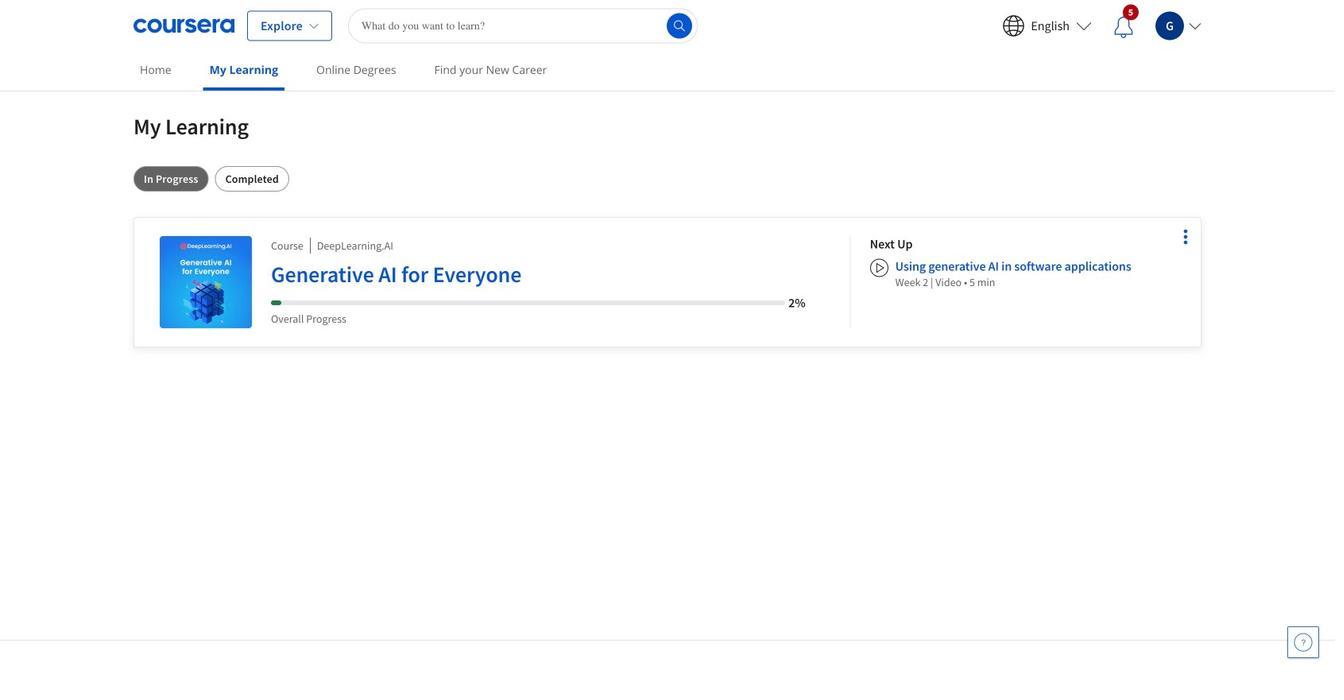 Task type: locate. For each thing, give the bounding box(es) containing it.
None search field
[[348, 8, 698, 43]]

What do you want to learn? text field
[[348, 8, 698, 43]]

tab list
[[134, 166, 1202, 192]]

generative ai for everyone image
[[160, 236, 252, 328]]

coursera image
[[134, 13, 235, 39]]



Task type: vqa. For each thing, say whether or not it's contained in the screenshot.
Social
no



Task type: describe. For each thing, give the bounding box(es) containing it.
more option for generative ai for everyone image
[[1175, 226, 1197, 248]]

help center image
[[1294, 633, 1313, 652]]



